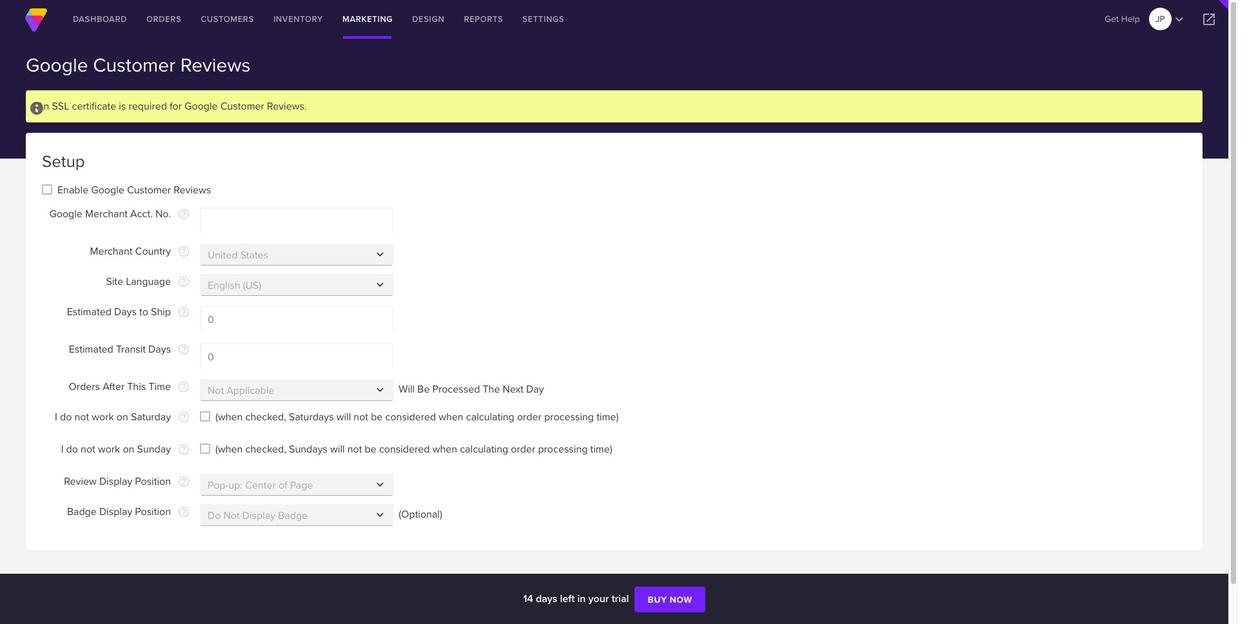 Task type: locate. For each thing, give the bounding box(es) containing it.
1 vertical spatial considered
[[379, 442, 430, 457]]

1 vertical spatial be
[[365, 442, 377, 457]]

estimated for estimated days to ship
[[67, 304, 111, 319]]

4 help_outline from the top
[[177, 306, 190, 319]]

be down (when checked, saturdays will not be considered when calculating order processing time)
[[365, 442, 377, 457]]

1 vertical spatial processing
[[538, 442, 588, 457]]

will
[[399, 382, 415, 397]]

display
[[99, 474, 132, 489]]

an ssl certificate is required for google customer reviews.
[[37, 99, 307, 114]]

in
[[578, 591, 586, 606]]

i do not work on sunday
[[61, 442, 171, 457]]

when down 'processed'
[[439, 410, 464, 424]]

buy now
[[648, 593, 692, 606]]

8 help_outline from the top
[[177, 443, 190, 456]]

not
[[354, 410, 368, 424], [348, 442, 362, 457]]

1 vertical spatial when
[[433, 442, 457, 457]]

checked, left saturdays
[[245, 410, 286, 424]]

5 help_outline link from the top
[[177, 343, 190, 356]]

0 vertical spatial be
[[371, 410, 383, 424]]

google merchant acct. no. help_outline
[[49, 206, 190, 221]]

get
[[1105, 12, 1119, 25]]

customer left reviews.
[[220, 99, 264, 114]]

dashboard
[[73, 13, 127, 25]]

design
[[412, 13, 445, 25]]

1 vertical spatial estimated
[[69, 342, 113, 357]]

estimated left transit
[[69, 342, 113, 357]]

days
[[536, 591, 558, 606]]

order
[[517, 410, 542, 424], [511, 442, 536, 457]]

0 vertical spatial considered
[[385, 410, 436, 424]]

be up (when checked, sundays will not be considered when calculating order processing time)
[[371, 410, 383, 424]]

country
[[135, 244, 171, 259]]

1 vertical spatial days
[[148, 342, 171, 357]]

1 vertical spatial order
[[511, 442, 536, 457]]

customer up is
[[93, 51, 175, 79]]

ship
[[151, 304, 171, 319]]

0 vertical spatial not
[[354, 410, 368, 424]]

1 vertical spatial (when
[[215, 442, 243, 457]]


[[373, 248, 387, 261], [373, 278, 387, 292], [373, 383, 387, 397], [373, 478, 387, 491], [373, 508, 387, 522]]

None text field
[[200, 208, 393, 234], [200, 244, 393, 266], [200, 379, 393, 401], [200, 504, 393, 526], [200, 208, 393, 234], [200, 244, 393, 266], [200, 379, 393, 401], [200, 504, 393, 526]]

None text field
[[200, 274, 393, 296], [200, 306, 393, 332], [200, 343, 393, 370], [200, 474, 393, 496], [200, 274, 393, 296], [200, 306, 393, 332], [200, 343, 393, 370], [200, 474, 393, 496]]

processed
[[432, 382, 480, 397]]

1 vertical spatial time)
[[591, 442, 613, 457]]

considered for sundays
[[379, 442, 430, 457]]

google up ssl
[[26, 51, 88, 79]]

0 vertical spatial (when
[[215, 410, 243, 424]]

customers
[[201, 13, 254, 25]]

calculating
[[466, 410, 515, 424], [460, 442, 508, 457]]

not right saturdays
[[354, 410, 368, 424]]

be for sundays
[[365, 442, 377, 457]]

1 help_outline link from the top
[[177, 208, 190, 221]]

help_outline link for google merchant acct. no.
[[177, 208, 190, 221]]

7 help_outline from the top
[[177, 411, 190, 424]]

1 checked, from the top
[[245, 410, 286, 424]]

2 vertical spatial customer
[[127, 183, 171, 197]]

certificate
[[72, 99, 116, 114]]

for
[[170, 99, 182, 114]]

1 vertical spatial will
[[330, 442, 345, 457]]

sundays
[[289, 442, 328, 457]]

1 vertical spatial not
[[348, 442, 362, 457]]

0 vertical spatial google
[[26, 51, 88, 79]]

checked,
[[245, 410, 286, 424], [245, 442, 286, 457]]

help_outline link for merchant country
[[177, 245, 190, 258]]

14 days left in your trial
[[523, 591, 632, 606]]

3 help_outline from the top
[[177, 275, 190, 288]]

review
[[64, 474, 97, 489]]

will
[[336, 410, 351, 424], [330, 442, 345, 457]]

transit
[[116, 342, 146, 357]]

get help
[[1105, 12, 1140, 25]]

estimated
[[67, 304, 111, 319], [69, 342, 113, 357]]

is
[[119, 99, 126, 114]]

customer
[[93, 51, 175, 79], [220, 99, 264, 114], [127, 183, 171, 197]]

0 vertical spatial time)
[[597, 410, 619, 424]]

1 vertical spatial customer
[[220, 99, 264, 114]]

orders after this time
[[69, 379, 171, 394]]

google up google merchant acct. no.
[[91, 183, 124, 197]]

merchant
[[90, 244, 133, 259]]

google customer reviews
[[26, 51, 250, 79]]

6 help_outline from the top
[[177, 381, 190, 393]]

2 horizontal spatial google
[[185, 99, 218, 114]]

0 vertical spatial days
[[114, 304, 137, 319]]

2 help_outline from the top
[[177, 245, 190, 258]]

0 vertical spatial estimated
[[67, 304, 111, 319]]

0 vertical spatial will
[[336, 410, 351, 424]]

help_outline inside "i do not work on saturday help_outline"
[[177, 411, 190, 424]]

saturdays
[[289, 410, 334, 424]]

4 help_outline link from the top
[[177, 306, 190, 319]]

9 help_outline link from the top
[[177, 475, 190, 488]]

 for merchant country
[[373, 248, 387, 261]]

days left "to"
[[114, 304, 137, 319]]

an
[[37, 99, 49, 114]]

be
[[371, 410, 383, 424], [365, 442, 377, 457]]

will right saturdays
[[336, 410, 351, 424]]

 for review display position
[[373, 478, 387, 491]]

customer up google merchant acct. no. help_outline
[[127, 183, 171, 197]]

3 help_outline link from the top
[[177, 275, 190, 288]]

next
[[503, 382, 524, 397]]

0 horizontal spatial google
[[26, 51, 88, 79]]

calculating for (when checked, saturdays will not be considered when calculating order processing time)
[[466, 410, 515, 424]]

your
[[589, 591, 609, 606]]

trial
[[612, 591, 629, 606]]

help_outline
[[177, 208, 190, 221], [177, 245, 190, 258], [177, 275, 190, 288], [177, 306, 190, 319], [177, 343, 190, 356], [177, 381, 190, 393], [177, 411, 190, 424], [177, 443, 190, 456], [177, 475, 190, 488], [177, 506, 190, 519]]

help_outline link for estimated transit days
[[177, 343, 190, 356]]

order for (when checked, sundays will not be considered when calculating order processing time)
[[511, 442, 536, 457]]

1 help_outline from the top
[[177, 208, 190, 221]]

considered down (when checked, saturdays will not be considered when calculating order processing time)
[[379, 442, 430, 457]]

help_outline link for i do not work on sunday
[[177, 443, 190, 456]]

1 vertical spatial checked,
[[245, 442, 286, 457]]

when
[[439, 410, 464, 424], [433, 442, 457, 457]]

2  from the top
[[373, 278, 387, 292]]

checked, left sundays
[[245, 442, 286, 457]]

10 help_outline link from the top
[[177, 506, 190, 519]]

help_outline inside merchant country help_outline
[[177, 245, 190, 258]]

processing
[[544, 410, 594, 424], [538, 442, 588, 457]]

order down next
[[511, 442, 536, 457]]

help_outline inside google merchant acct. no. help_outline
[[177, 208, 190, 221]]

checked, for sundays
[[245, 442, 286, 457]]

order down the day
[[517, 410, 542, 424]]

google
[[26, 51, 88, 79], [185, 99, 218, 114], [91, 183, 124, 197]]

processing for (when checked, sundays will not be considered when calculating order processing time)
[[538, 442, 588, 457]]

0 horizontal spatial days
[[114, 304, 137, 319]]

1 (when from the top
[[215, 410, 243, 424]]

5 help_outline from the top
[[177, 343, 190, 356]]

considered down will at the bottom of page
[[385, 410, 436, 424]]

4  from the top
[[373, 478, 387, 491]]

1 vertical spatial calculating
[[460, 442, 508, 457]]

i do not work on sunday help_outline
[[61, 442, 190, 457]]

10 help_outline from the top
[[177, 506, 190, 519]]

9 help_outline from the top
[[177, 475, 190, 488]]

time)
[[597, 410, 619, 424], [591, 442, 613, 457]]

0 vertical spatial when
[[439, 410, 464, 424]]

when down (when checked, saturdays will not be considered when calculating order processing time)
[[433, 442, 457, 457]]

7 help_outline link from the top
[[177, 411, 190, 424]]

8 help_outline link from the top
[[177, 443, 190, 456]]

google right for
[[185, 99, 218, 114]]

help_outline inside site language help_outline
[[177, 275, 190, 288]]

 link
[[1190, 0, 1229, 39]]

when for saturdays
[[439, 410, 464, 424]]

0 vertical spatial checked,
[[245, 410, 286, 424]]

5  from the top
[[373, 508, 387, 522]]

 for badge display position
[[373, 508, 387, 522]]

help_outline inside badge display position help_outline
[[177, 506, 190, 519]]

the
[[483, 382, 500, 397]]

not for saturdays
[[354, 410, 368, 424]]

1 horizontal spatial days
[[148, 342, 171, 357]]

(when for (when checked, saturdays will not be considered when calculating order processing time)
[[215, 410, 243, 424]]

0 vertical spatial processing
[[544, 410, 594, 424]]

settings
[[523, 13, 564, 25]]

considered
[[385, 410, 436, 424], [379, 442, 430, 457]]

reviews
[[180, 51, 250, 79], [174, 183, 211, 197]]

inventory
[[273, 13, 323, 25]]

not right sundays
[[348, 442, 362, 457]]

site language help_outline
[[106, 274, 190, 289]]

estimated down site
[[67, 304, 111, 319]]

2 checked, from the top
[[245, 442, 286, 457]]

time) for (when checked, sundays will not be considered when calculating order processing time)
[[591, 442, 613, 457]]

days
[[114, 304, 137, 319], [148, 342, 171, 357]]

0 vertical spatial calculating
[[466, 410, 515, 424]]

1 vertical spatial reviews
[[174, 183, 211, 197]]

days right transit
[[148, 342, 171, 357]]

 for site language
[[373, 278, 387, 292]]

2 (when from the top
[[215, 442, 243, 457]]

6 help_outline link from the top
[[177, 381, 190, 393]]


[[1202, 12, 1217, 27]]

to
[[139, 304, 148, 319]]

1 horizontal spatial google
[[91, 183, 124, 197]]

jp
[[1156, 12, 1165, 25]]

help_outline link for orders after this time
[[177, 381, 190, 393]]

2 help_outline link from the top
[[177, 245, 190, 258]]

(when for (when checked, sundays will not be considered when calculating order processing time)
[[215, 442, 243, 457]]

calculating for (when checked, sundays will not be considered when calculating order processing time)
[[460, 442, 508, 457]]

estimated for estimated transit days
[[69, 342, 113, 357]]

will for saturdays
[[336, 410, 351, 424]]

0 vertical spatial order
[[517, 410, 542, 424]]

review display position help_outline
[[64, 474, 190, 489]]

0 vertical spatial reviews
[[180, 51, 250, 79]]

1  from the top
[[373, 248, 387, 261]]

i do not work on saturday
[[55, 410, 171, 424]]

3  from the top
[[373, 383, 387, 397]]

(when
[[215, 410, 243, 424], [215, 442, 243, 457]]

enable
[[57, 183, 88, 197]]

will right sundays
[[330, 442, 345, 457]]

help_outline link
[[177, 208, 190, 221], [177, 245, 190, 258], [177, 275, 190, 288], [177, 306, 190, 319], [177, 343, 190, 356], [177, 381, 190, 393], [177, 411, 190, 424], [177, 443, 190, 456], [177, 475, 190, 488], [177, 506, 190, 519]]



Task type: vqa. For each thing, say whether or not it's contained in the screenshot.
left of
no



Task type: describe. For each thing, give the bounding box(es) containing it.
help_outline inside i do not work on sunday help_outline
[[177, 443, 190, 456]]

left
[[560, 591, 575, 606]]

not for sundays
[[348, 442, 362, 457]]

dashboard link
[[63, 0, 137, 39]]

day
[[526, 382, 544, 397]]

order for (when checked, saturdays will not be considered when calculating order processing time)
[[517, 410, 542, 424]]

reports
[[464, 13, 503, 25]]

be
[[418, 382, 430, 397]]

notice image
[[30, 102, 43, 115]]

14
[[523, 591, 533, 606]]

considered for saturdays
[[385, 410, 436, 424]]

help_outline inside review display position help_outline
[[177, 475, 190, 488]]

reviews.
[[267, 99, 307, 114]]

will be processed the next day
[[393, 382, 544, 397]]

language
[[126, 274, 171, 289]]

now
[[670, 593, 692, 606]]

estimated days to ship help_outline
[[67, 304, 190, 319]]

(when checked, saturdays will not be considered when calculating order processing time)
[[215, 410, 619, 424]]

help
[[1121, 12, 1140, 25]]

2 vertical spatial google
[[91, 183, 124, 197]]

(optional)
[[393, 507, 442, 522]]

position
[[135, 474, 171, 489]]

estimated transit days help_outline
[[69, 342, 190, 357]]

marketing
[[342, 13, 393, 25]]

ssl
[[52, 99, 69, 114]]

buy
[[648, 593, 667, 606]]

be for saturdays
[[371, 410, 383, 424]]

orders
[[146, 13, 181, 25]]


[[1172, 12, 1187, 27]]

when for sundays
[[433, 442, 457, 457]]

will for sundays
[[330, 442, 345, 457]]

help_outline link for badge display position
[[177, 506, 190, 519]]

badge display position help_outline
[[67, 504, 190, 519]]

merchant country help_outline
[[90, 244, 190, 259]]

checked, for saturdays
[[245, 410, 286, 424]]

 for orders after this time
[[373, 383, 387, 397]]

enable google customer reviews
[[57, 183, 211, 197]]

help_outline link for review display position
[[177, 475, 190, 488]]

help_outline inside estimated days to ship help_outline
[[177, 306, 190, 319]]

help_outline link for i do not work on saturday
[[177, 411, 190, 424]]

setup
[[42, 149, 85, 173]]

google merchant acct. no.
[[49, 206, 171, 221]]

(when checked, sundays will not be considered when calculating order processing time)
[[215, 442, 613, 457]]

site
[[106, 274, 123, 289]]

help_outline inside "estimated transit days help_outline"
[[177, 343, 190, 356]]

help_outline link for estimated days to ship
[[177, 306, 190, 319]]

0 vertical spatial customer
[[93, 51, 175, 79]]

orders after this time help_outline
[[69, 379, 190, 394]]

required
[[129, 99, 167, 114]]

help_outline inside orders after this time help_outline
[[177, 381, 190, 393]]

1 vertical spatial google
[[185, 99, 218, 114]]

buy now link
[[635, 587, 705, 613]]

badge display position
[[67, 504, 171, 519]]

i do not work on saturday help_outline
[[55, 410, 190, 424]]

processing for (when checked, saturdays will not be considered when calculating order processing time)
[[544, 410, 594, 424]]

time) for (when checked, saturdays will not be considered when calculating order processing time)
[[597, 410, 619, 424]]

help_outline link for site language
[[177, 275, 190, 288]]



